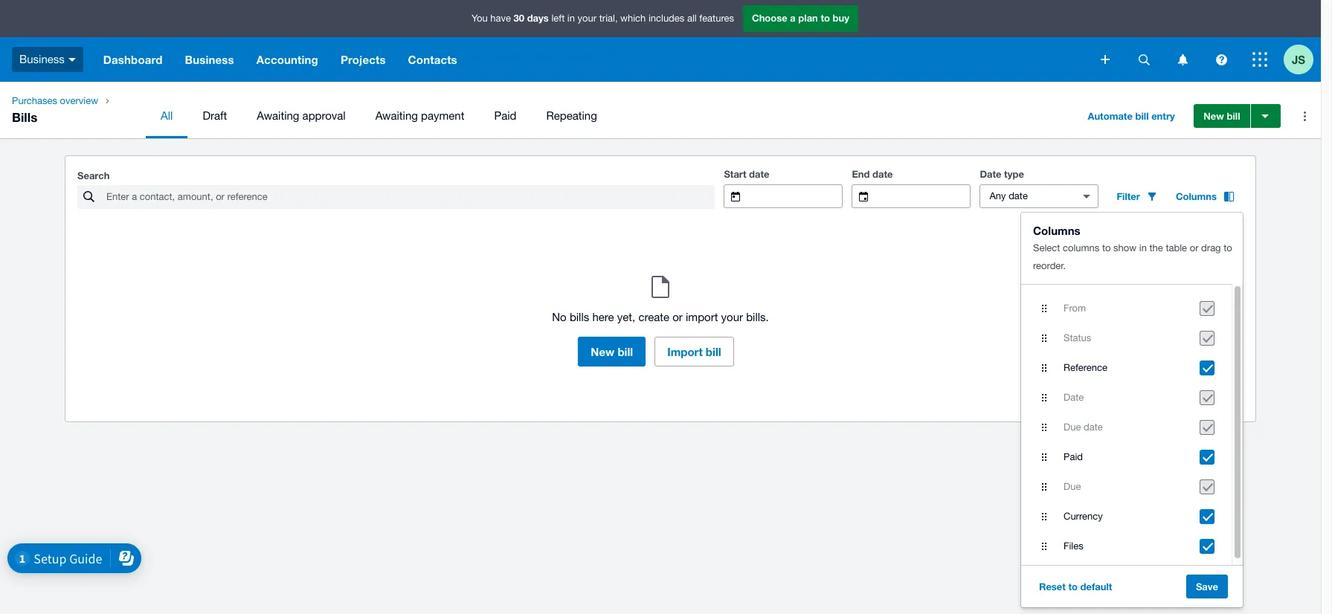 Task type: vqa. For each thing, say whether or not it's contained in the screenshot.
bottommost New
yes



Task type: locate. For each thing, give the bounding box(es) containing it.
0 horizontal spatial date
[[980, 168, 1002, 180]]

0 vertical spatial new bill
[[1204, 110, 1240, 122]]

1 vertical spatial your
[[721, 311, 743, 324]]

to
[[821, 12, 830, 24], [1102, 243, 1111, 254], [1224, 243, 1232, 254], [1069, 581, 1078, 593]]

columns up select
[[1033, 224, 1081, 237]]

your left bills.
[[721, 311, 743, 324]]

1 horizontal spatial new bill
[[1204, 110, 1240, 122]]

business inside popup button
[[19, 53, 65, 65]]

svg image
[[1139, 54, 1150, 65], [1216, 54, 1227, 65], [1101, 55, 1110, 64], [68, 58, 76, 62]]

navigation containing dashboard
[[92, 37, 1091, 82]]

new bill button down here
[[578, 337, 646, 367]]

bill down the yet, on the left of page
[[618, 345, 633, 359]]

2 horizontal spatial date
[[1084, 422, 1103, 433]]

1 vertical spatial paid
[[1064, 452, 1083, 463]]

columns up the drag
[[1176, 190, 1217, 202]]

1 horizontal spatial your
[[721, 311, 743, 324]]

0 vertical spatial columns
[[1176, 190, 1217, 202]]

0 vertical spatial due
[[1064, 422, 1081, 433]]

0 horizontal spatial new
[[591, 345, 615, 359]]

which
[[620, 13, 646, 24]]

0 horizontal spatial or
[[673, 311, 683, 324]]

or
[[1190, 243, 1199, 254], [673, 311, 683, 324]]

1 horizontal spatial date
[[1064, 392, 1084, 403]]

awaiting left payment
[[375, 109, 418, 122]]

new bill
[[1204, 110, 1240, 122], [591, 345, 633, 359]]

dashboard link
[[92, 37, 174, 82]]

drag
[[1201, 243, 1221, 254]]

date left type
[[980, 168, 1002, 180]]

0 horizontal spatial new bill button
[[578, 337, 646, 367]]

1 vertical spatial in
[[1139, 243, 1147, 254]]

in for columns
[[1139, 243, 1147, 254]]

1 vertical spatial new bill button
[[578, 337, 646, 367]]

awaiting inside 'link'
[[257, 109, 299, 122]]

bill for the bottom new bill button
[[618, 345, 633, 359]]

0 vertical spatial date
[[980, 168, 1002, 180]]

draft link
[[188, 94, 242, 138]]

date
[[749, 168, 770, 180], [873, 168, 893, 180], [1084, 422, 1103, 433]]

due up currency
[[1064, 481, 1081, 492]]

paid down due date
[[1064, 452, 1083, 463]]

1 due from the top
[[1064, 422, 1081, 433]]

1 horizontal spatial columns
[[1176, 190, 1217, 202]]

columns for columns select columns to show in the table or drag to reorder.
[[1033, 224, 1081, 237]]

columns
[[1063, 243, 1100, 254]]

1 vertical spatial date
[[1064, 392, 1084, 403]]

new bill button
[[1194, 104, 1250, 128], [578, 337, 646, 367]]

overflow menu image
[[1290, 101, 1320, 131]]

new bill inside bills navigation
[[1204, 110, 1240, 122]]

import
[[667, 345, 703, 359]]

repeating
[[546, 109, 597, 122]]

filter button
[[1108, 184, 1167, 208]]

0 horizontal spatial date
[[749, 168, 770, 180]]

columns group
[[1021, 213, 1243, 608]]

bill left 'entry'
[[1136, 110, 1149, 122]]

bill
[[1136, 110, 1149, 122], [1227, 110, 1240, 122], [618, 345, 633, 359], [706, 345, 721, 359]]

awaiting payment link
[[361, 94, 479, 138]]

all
[[687, 13, 697, 24]]

date for end date
[[873, 168, 893, 180]]

End date field
[[880, 185, 970, 208]]

in inside you have 30 days left in your trial, which includes all features
[[567, 13, 575, 24]]

import bill button
[[655, 337, 734, 367]]

date right end
[[873, 168, 893, 180]]

accounting
[[256, 53, 318, 66]]

to inside button
[[1069, 581, 1078, 593]]

columns
[[1176, 190, 1217, 202], [1033, 224, 1081, 237]]

bills
[[570, 311, 589, 324]]

business up 'purchases'
[[19, 53, 65, 65]]

or inside the columns select columns to show in the table or drag to reorder.
[[1190, 243, 1199, 254]]

new bill button right 'entry'
[[1194, 104, 1250, 128]]

1 horizontal spatial new bill button
[[1194, 104, 1250, 128]]

business
[[19, 53, 65, 65], [185, 53, 234, 66]]

business button
[[0, 37, 92, 82]]

start date
[[724, 168, 770, 180]]

bill right 'entry'
[[1227, 110, 1240, 122]]

bills
[[12, 109, 37, 125]]

2 due from the top
[[1064, 481, 1081, 492]]

1 vertical spatial or
[[673, 311, 683, 324]]

svg image
[[1253, 52, 1268, 67], [1178, 54, 1188, 65]]

awaiting left approval
[[257, 109, 299, 122]]

search
[[77, 170, 110, 182]]

banner
[[0, 0, 1321, 82]]

paid
[[494, 109, 517, 122], [1064, 452, 1083, 463]]

columns select columns to show in the table or drag to reorder.
[[1033, 224, 1232, 272]]

show
[[1114, 243, 1137, 254]]

date down reference
[[1084, 422, 1103, 433]]

columns inside the columns select columns to show in the table or drag to reorder.
[[1033, 224, 1081, 237]]

1 vertical spatial columns
[[1033, 224, 1081, 237]]

all link
[[146, 94, 188, 138]]

1 awaiting from the left
[[257, 109, 299, 122]]

to right reset
[[1069, 581, 1078, 593]]

1 horizontal spatial paid
[[1064, 452, 1083, 463]]

0 vertical spatial new bill button
[[1194, 104, 1250, 128]]

menu containing all
[[146, 94, 1067, 138]]

accounting button
[[245, 37, 329, 82]]

paid inside menu
[[494, 109, 517, 122]]

2 awaiting from the left
[[375, 109, 418, 122]]

navigation
[[92, 37, 1091, 82]]

to left buy
[[821, 12, 830, 24]]

awaiting for awaiting approval
[[257, 109, 299, 122]]

columns button
[[1167, 184, 1244, 208]]

0 vertical spatial new
[[1204, 110, 1224, 122]]

0 horizontal spatial new bill
[[591, 345, 633, 359]]

new bill down here
[[591, 345, 633, 359]]

your left trial,
[[578, 13, 597, 24]]

new
[[1204, 110, 1224, 122], [591, 345, 615, 359]]

reference
[[1064, 362, 1108, 373]]

Date type field
[[981, 185, 1071, 208]]

awaiting for awaiting payment
[[375, 109, 418, 122]]

new bill right 'entry'
[[1204, 110, 1240, 122]]

or right create
[[673, 311, 683, 324]]

1 horizontal spatial date
[[873, 168, 893, 180]]

0 horizontal spatial your
[[578, 13, 597, 24]]

date right start
[[749, 168, 770, 180]]

paid right payment
[[494, 109, 517, 122]]

new down here
[[591, 345, 615, 359]]

contacts
[[408, 53, 457, 66]]

date for date type
[[980, 168, 1002, 180]]

1 horizontal spatial awaiting
[[375, 109, 418, 122]]

days
[[527, 12, 549, 24]]

due date
[[1064, 422, 1103, 433]]

1 vertical spatial new bill
[[591, 345, 633, 359]]

date inside columns group
[[1084, 422, 1103, 433]]

1 horizontal spatial new
[[1204, 110, 1224, 122]]

date up due date
[[1064, 392, 1084, 403]]

in for you
[[567, 13, 575, 24]]

in
[[567, 13, 575, 24], [1139, 243, 1147, 254]]

0 horizontal spatial paid
[[494, 109, 517, 122]]

0 vertical spatial in
[[567, 13, 575, 24]]

in right left
[[567, 13, 575, 24]]

automate bill entry button
[[1079, 104, 1184, 128]]

bill inside popup button
[[1136, 110, 1149, 122]]

0 horizontal spatial in
[[567, 13, 575, 24]]

import
[[686, 311, 718, 324]]

date for date
[[1064, 392, 1084, 403]]

approval
[[302, 109, 346, 122]]

plan
[[798, 12, 818, 24]]

1 horizontal spatial or
[[1190, 243, 1199, 254]]

date for due date
[[1084, 422, 1103, 433]]

30
[[514, 12, 524, 24]]

to left show
[[1102, 243, 1111, 254]]

0 vertical spatial or
[[1190, 243, 1199, 254]]

bill inside button
[[706, 345, 721, 359]]

1 horizontal spatial business
[[185, 53, 234, 66]]

new right 'entry'
[[1204, 110, 1224, 122]]

bill right import
[[706, 345, 721, 359]]

date inside columns group
[[1064, 392, 1084, 403]]

paid inside columns group
[[1064, 452, 1083, 463]]

due
[[1064, 422, 1081, 433], [1064, 481, 1081, 492]]

business up draft
[[185, 53, 234, 66]]

in inside the columns select columns to show in the table or drag to reorder.
[[1139, 243, 1147, 254]]

your
[[578, 13, 597, 24], [721, 311, 743, 324]]

Start date field
[[752, 185, 842, 208]]

purchases overview
[[12, 95, 98, 106]]

or left the drag
[[1190, 243, 1199, 254]]

menu inside bills navigation
[[146, 94, 1067, 138]]

in left the
[[1139, 243, 1147, 254]]

start
[[724, 168, 746, 180]]

1 vertical spatial due
[[1064, 481, 1081, 492]]

menu
[[146, 94, 1067, 138]]

1 vertical spatial new
[[591, 345, 615, 359]]

bill for automate bill entry popup button
[[1136, 110, 1149, 122]]

date type
[[980, 168, 1024, 180]]

0 horizontal spatial columns
[[1033, 224, 1081, 237]]

payment
[[421, 109, 464, 122]]

to inside banner
[[821, 12, 830, 24]]

0 vertical spatial your
[[578, 13, 597, 24]]

columns inside button
[[1176, 190, 1217, 202]]

date
[[980, 168, 1002, 180], [1064, 392, 1084, 403]]

0 horizontal spatial awaiting
[[257, 109, 299, 122]]

0 vertical spatial paid
[[494, 109, 517, 122]]

0 horizontal spatial business
[[19, 53, 65, 65]]

yet,
[[617, 311, 635, 324]]

left
[[552, 13, 565, 24]]

due down reference
[[1064, 422, 1081, 433]]

new bill for the bottom new bill button
[[591, 345, 633, 359]]

1 horizontal spatial in
[[1139, 243, 1147, 254]]



Task type: describe. For each thing, give the bounding box(es) containing it.
purchases
[[12, 95, 57, 106]]

reset to default button
[[1030, 575, 1121, 599]]

js
[[1292, 52, 1306, 66]]

js button
[[1284, 37, 1321, 82]]

repeating link
[[531, 94, 612, 138]]

automate bill entry
[[1088, 110, 1175, 122]]

bill for new bill button inside the bills navigation
[[1227, 110, 1240, 122]]

reset
[[1039, 581, 1066, 593]]

business button
[[174, 37, 245, 82]]

automate
[[1088, 110, 1133, 122]]

choose
[[752, 12, 788, 24]]

no bills here yet, create or import your bills.
[[552, 311, 769, 324]]

overview
[[60, 95, 98, 106]]

status
[[1064, 333, 1092, 344]]

columns for columns
[[1176, 190, 1217, 202]]

projects button
[[329, 37, 397, 82]]

includes
[[649, 13, 685, 24]]

trial,
[[599, 13, 618, 24]]

default
[[1081, 581, 1112, 593]]

draft
[[203, 109, 227, 122]]

a
[[790, 12, 796, 24]]

due for due date
[[1064, 422, 1081, 433]]

create
[[639, 311, 670, 324]]

bill for import bill button
[[706, 345, 721, 359]]

paid link
[[479, 94, 531, 138]]

0 horizontal spatial svg image
[[1178, 54, 1188, 65]]

reorder.
[[1033, 260, 1066, 272]]

you
[[472, 13, 488, 24]]

filter
[[1117, 190, 1140, 202]]

entry
[[1152, 110, 1175, 122]]

your inside you have 30 days left in your trial, which includes all features
[[578, 13, 597, 24]]

dashboard
[[103, 53, 163, 66]]

awaiting payment
[[375, 109, 464, 122]]

Search field
[[105, 186, 715, 208]]

the
[[1150, 243, 1163, 254]]

date for start date
[[749, 168, 770, 180]]

new bill button inside bills navigation
[[1194, 104, 1250, 128]]

due for due
[[1064, 481, 1081, 492]]

end date
[[852, 168, 893, 180]]

all
[[161, 109, 173, 122]]

save button
[[1186, 575, 1228, 599]]

choose a plan to buy
[[752, 12, 850, 24]]

purchases overview link
[[6, 94, 104, 109]]

currency
[[1064, 511, 1103, 522]]

business inside dropdown button
[[185, 53, 234, 66]]

awaiting approval
[[257, 109, 346, 122]]

import bill
[[667, 345, 721, 359]]

select
[[1033, 243, 1060, 254]]

files
[[1064, 541, 1084, 552]]

contacts button
[[397, 37, 469, 82]]

table
[[1166, 243, 1187, 254]]

you have 30 days left in your trial, which includes all features
[[472, 12, 734, 24]]

from
[[1064, 303, 1086, 314]]

end
[[852, 168, 870, 180]]

awaiting approval link
[[242, 94, 361, 138]]

projects
[[341, 53, 386, 66]]

reset to default
[[1039, 581, 1112, 593]]

banner containing js
[[0, 0, 1321, 82]]

features
[[699, 13, 734, 24]]

bills navigation
[[0, 82, 1321, 138]]

svg image inside business popup button
[[68, 58, 76, 62]]

bills.
[[746, 311, 769, 324]]

to right the drag
[[1224, 243, 1232, 254]]

have
[[490, 13, 511, 24]]

no
[[552, 311, 567, 324]]

1 horizontal spatial svg image
[[1253, 52, 1268, 67]]

new bill for new bill button inside the bills navigation
[[1204, 110, 1240, 122]]

new inside bills navigation
[[1204, 110, 1224, 122]]

here
[[592, 311, 614, 324]]

type
[[1004, 168, 1024, 180]]

save
[[1196, 581, 1218, 593]]

buy
[[833, 12, 850, 24]]



